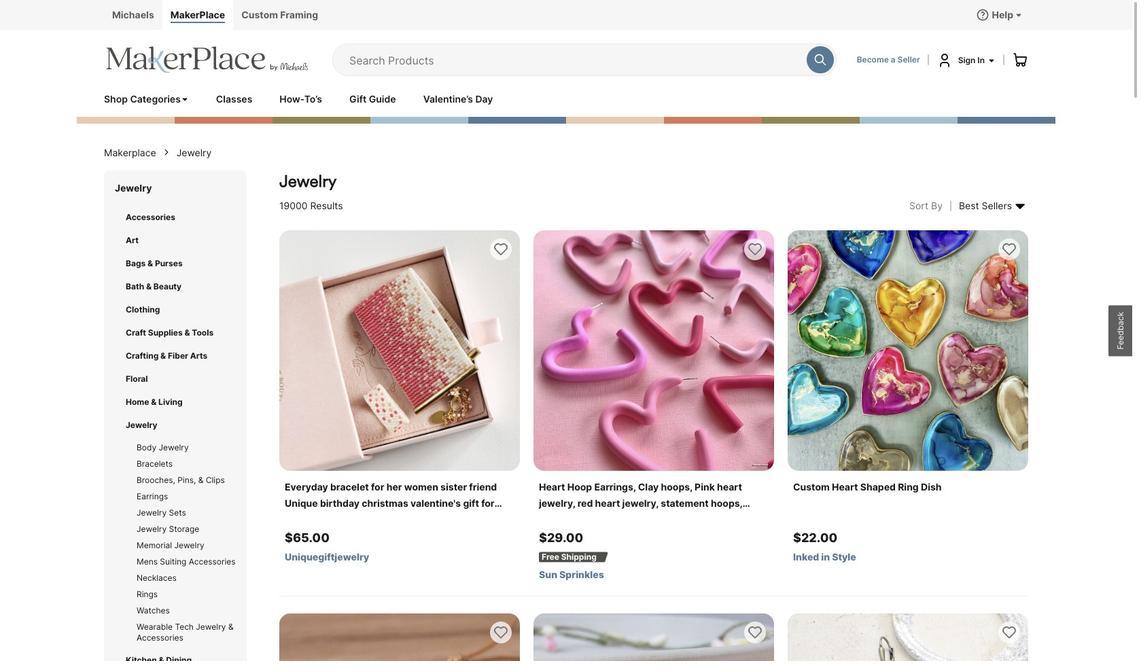 Task type: locate. For each thing, give the bounding box(es) containing it.
cute
[[617, 514, 638, 525]]

favorite image
[[1001, 241, 1018, 258], [493, 625, 509, 641], [747, 625, 763, 641]]

accessories down wearable
[[137, 633, 183, 643]]

search button image
[[813, 53, 827, 67]]

necklaces link
[[137, 573, 236, 584]]

earrings
[[667, 514, 706, 525]]

jewelry up body at the left of page
[[126, 420, 157, 430]]

mens suiting accessories link
[[137, 557, 236, 568]]

1 makerplace link from the top
[[104, 144, 156, 160]]

0 vertical spatial custom
[[241, 9, 278, 20]]

memorial jewelry link
[[137, 540, 236, 551]]

tabler image right sort
[[943, 198, 959, 214]]

2 vertical spatial heart
[[640, 514, 665, 525]]

1 horizontal spatial jewelry,
[[622, 498, 659, 509]]

home & living button
[[115, 391, 236, 414]]

& left tools
[[185, 328, 190, 338]]

1 jewelry, from the left
[[539, 498, 575, 509]]

become
[[857, 54, 889, 65]]

valentine's day link
[[423, 92, 493, 106]]

jewelry right the 'tech'
[[196, 622, 226, 632]]

sun sprinkles
[[539, 569, 604, 581]]

watches
[[137, 606, 170, 616]]

heart right pink
[[717, 481, 742, 493]]

1 heart from the left
[[539, 481, 565, 493]]

0 horizontal spatial favorite image
[[493, 625, 509, 641]]

jewelry, up unique
[[539, 498, 575, 509]]

0 vertical spatial heart
[[717, 481, 742, 493]]

crafting
[[126, 351, 159, 361]]

to's
[[304, 93, 322, 105]]

how-to's link
[[280, 92, 322, 106]]

product name is gold moonstone star necklace, celestial jewelry image
[[534, 614, 774, 661]]

clips
[[206, 475, 225, 485]]

1 vertical spatial hoops,
[[711, 498, 743, 509]]

0 vertical spatial for
[[371, 481, 384, 493]]

hoops, down pink
[[711, 498, 743, 509]]

bags
[[126, 258, 146, 269]]

accessories link
[[126, 211, 225, 224]]

1 horizontal spatial bracelet
[[406, 514, 445, 525]]

product name is custom heart shaped ring dish image
[[788, 230, 1028, 471]]

heart down earrings,
[[595, 498, 620, 509]]

dish
[[921, 481, 942, 493]]

favorite image
[[493, 241, 509, 258], [747, 241, 763, 258], [1001, 625, 1018, 641]]

heart left the shaped
[[832, 481, 858, 493]]

custom left framing
[[241, 9, 278, 20]]

bath
[[126, 281, 144, 292]]

heart left hoop
[[539, 481, 565, 493]]

bracelets link
[[137, 459, 236, 470]]

clothing link
[[126, 304, 225, 316]]

ring
[[898, 481, 919, 493]]

statement down christmas
[[356, 514, 404, 525]]

product name is heart hoop earrings, clay hoops, pink heart jewelry, red heart jewelry, statement hoops, unique earrings, cute heart earrings image
[[534, 230, 774, 471]]

tabler image
[[162, 148, 171, 157], [943, 198, 959, 214]]

0 horizontal spatial custom
[[241, 9, 278, 20]]

statement inside heart hoop earrings, clay hoops, pink heart jewelry, red heart jewelry, statement hoops, unique earrings, cute heart earrings $29.00
[[661, 498, 709, 509]]

bracelets
[[137, 459, 173, 469]]

0 vertical spatial statement
[[661, 498, 709, 509]]

hoops, left pink
[[661, 481, 693, 493]]

0 horizontal spatial jewelry,
[[539, 498, 575, 509]]

1 horizontal spatial favorite image
[[747, 241, 763, 258]]

jewelry inside everyday bracelet for her women sister friend unique birthday christmas valentine's gift for girlfriend wide statement bracelet jewelry set $65.00 uniquegiftjewelry
[[447, 514, 484, 525]]

how-
[[280, 93, 304, 105]]

sister
[[441, 481, 467, 493]]

body jewelry bracelets brooches, pins, & clips earrings jewelry sets jewelry storage memorial jewelry mens suiting accessories necklaces rings watches wearable tech jewelry & accessories
[[137, 443, 236, 643]]

jewelry,
[[539, 498, 575, 509], [622, 498, 659, 509]]

0 horizontal spatial for
[[371, 481, 384, 493]]

0 horizontal spatial bracelet
[[330, 481, 369, 493]]

$22.00
[[793, 531, 838, 545]]

bracelet down valentine's
[[406, 514, 445, 525]]

classes link
[[216, 92, 252, 106]]

shaped
[[860, 481, 896, 493]]

christmas
[[362, 498, 408, 509]]

gift
[[463, 498, 479, 509]]

1 horizontal spatial custom
[[793, 481, 830, 493]]

hoops,
[[661, 481, 693, 493], [711, 498, 743, 509]]

craft supplies & tools button
[[115, 322, 236, 345]]

set
[[486, 514, 501, 525]]

makerplace link
[[104, 144, 156, 160], [104, 147, 156, 158]]

categories
[[130, 93, 181, 105]]

favorite image for product name is rose quartz pink heart bracelet | crystal beaded boho bracelet | pink bracelet gift for her | healing crystal jewelry | handmade jewelry 'image'
[[493, 625, 509, 641]]

earrings
[[137, 491, 168, 502]]

1 horizontal spatial heart
[[640, 514, 665, 525]]

2 jewelry, from the left
[[622, 498, 659, 509]]

crafting & fiber arts
[[126, 351, 208, 361]]

statement up earrings at the bottom right of the page
[[661, 498, 709, 509]]

jewelry, down clay
[[622, 498, 659, 509]]

how-to's
[[280, 93, 322, 105]]

0 horizontal spatial heart
[[539, 481, 565, 493]]

everyday
[[285, 481, 328, 493]]

tabler image right makerplace
[[162, 148, 171, 157]]

2 horizontal spatial favorite image
[[1001, 241, 1018, 258]]

product name is rose quartz pink heart bracelet | crystal beaded boho bracelet | pink bracelet gift for her | healing crystal jewelry | handmade jewelry image
[[279, 614, 520, 661]]

accessories up art
[[126, 212, 175, 222]]

jewelry right makerplace
[[177, 147, 212, 158]]

2 horizontal spatial heart
[[717, 481, 742, 493]]

0 horizontal spatial tabler image
[[162, 148, 171, 157]]

jewelry link inside dropdown button
[[126, 419, 225, 432]]

1 vertical spatial custom
[[793, 481, 830, 493]]

shipping
[[561, 552, 597, 562]]

for left her
[[371, 481, 384, 493]]

bracelet
[[330, 481, 369, 493], [406, 514, 445, 525]]

supplies
[[148, 328, 183, 338]]

$65.00
[[285, 531, 330, 545]]

sun
[[539, 569, 557, 581]]

0 horizontal spatial favorite image
[[493, 241, 509, 258]]

1 horizontal spatial for
[[481, 498, 495, 509]]

custom up $22.00
[[793, 481, 830, 493]]

accessories down memorial jewelry link
[[189, 557, 236, 567]]

1 horizontal spatial tabler image
[[943, 198, 959, 214]]

bath & beauty link
[[126, 281, 225, 293]]

1 horizontal spatial favorite image
[[747, 625, 763, 641]]

product name is everyday bracelet for her women sister friend unique birthday christmas valentine's gift for girlfriend wide statement bracelet jewelry set image
[[279, 230, 520, 471]]

heart
[[717, 481, 742, 493], [595, 498, 620, 509], [640, 514, 665, 525]]

jewelry down makerplace
[[115, 182, 152, 194]]

help
[[992, 9, 1014, 20]]

custom framing
[[241, 9, 318, 20]]

0 vertical spatial tabler image
[[162, 148, 171, 157]]

favorite image for product name is custom heart shaped ring dish image
[[1001, 241, 1018, 258]]

suiting
[[160, 557, 186, 567]]

jewelry down jewelry storage link
[[174, 540, 204, 551]]

rings
[[137, 589, 158, 600]]

unique
[[285, 498, 318, 509]]

jewelry sets link
[[137, 508, 236, 519]]

style
[[832, 551, 856, 563]]

0 horizontal spatial hoops,
[[661, 481, 693, 493]]

& right "bags"
[[148, 258, 153, 269]]

for
[[371, 481, 384, 493], [481, 498, 495, 509]]

1 horizontal spatial hoops,
[[711, 498, 743, 509]]

0 vertical spatial accessories
[[126, 212, 175, 222]]

0 horizontal spatial statement
[[356, 514, 404, 525]]

clothing button
[[115, 298, 236, 322]]

rings link
[[137, 589, 236, 600]]

& right 'bath'
[[146, 281, 152, 292]]

michaels link
[[104, 0, 162, 30]]

floral button
[[115, 368, 236, 391]]

custom inside "link"
[[241, 9, 278, 20]]

bags & purses button
[[115, 252, 236, 275]]

custom framing link
[[233, 0, 326, 30]]

gift
[[349, 93, 367, 105]]

0 horizontal spatial heart
[[595, 498, 620, 509]]

jewelry down earrings
[[137, 508, 167, 518]]

1 horizontal spatial statement
[[661, 498, 709, 509]]

0 vertical spatial bracelet
[[330, 481, 369, 493]]

valentine's
[[423, 93, 473, 105]]

1 horizontal spatial heart
[[832, 481, 858, 493]]

for right gift
[[481, 498, 495, 509]]

crafting & fiber arts button
[[115, 345, 236, 368]]

statement
[[661, 498, 709, 509], [356, 514, 404, 525]]

1 vertical spatial heart
[[595, 498, 620, 509]]

body
[[137, 443, 156, 453]]

2 vertical spatial accessories
[[137, 633, 183, 643]]

heart right cute
[[640, 514, 665, 525]]

earrings link
[[137, 491, 236, 502]]

results
[[310, 200, 343, 211]]

day
[[475, 93, 493, 105]]

bracelet up birthday
[[330, 481, 369, 493]]

1 vertical spatial statement
[[356, 514, 404, 525]]

jewelry down gift
[[447, 514, 484, 525]]

storage
[[169, 524, 199, 534]]

& right home
[[151, 397, 157, 407]]

floral
[[126, 374, 148, 384]]

red
[[578, 498, 593, 509]]



Task type: describe. For each thing, give the bounding box(es) containing it.
a
[[891, 54, 896, 65]]

uniquegiftjewelry
[[285, 551, 369, 563]]

gift guide
[[349, 93, 396, 105]]

favorite image for $29.00
[[747, 241, 763, 258]]

sprinkles
[[559, 569, 604, 581]]

inked in style link
[[793, 551, 1023, 564]]

art link
[[126, 235, 225, 247]]

michaels
[[112, 9, 154, 20]]

1 vertical spatial for
[[481, 498, 495, 509]]

become a seller link
[[857, 54, 920, 65]]

jewelry inside dropdown button
[[126, 420, 157, 430]]

custom heart shaped ring dish link
[[793, 479, 1023, 496]]

& left fiber
[[160, 351, 166, 361]]

jewelry button
[[115, 414, 236, 437]]

brooches,
[[137, 475, 175, 485]]

makerplace image
[[104, 46, 311, 73]]

valentine's day
[[423, 93, 493, 105]]

jewelry storage link
[[137, 524, 236, 535]]

& right the 'tech'
[[228, 622, 234, 632]]

heart hoop earrings, clay hoops, pink heart jewelry, red heart jewelry, statement hoops, unique earrings, cute heart earrings link
[[539, 479, 769, 525]]

$22.00 inked in style
[[793, 531, 856, 563]]

crafting & fiber arts link
[[126, 350, 225, 362]]

19000 results
[[279, 200, 343, 211]]

1 vertical spatial tabler image
[[943, 198, 959, 214]]

her
[[387, 481, 402, 493]]

unique
[[539, 514, 571, 525]]

favorite image for $65.00
[[493, 241, 509, 258]]

everyday bracelet for her women sister friend unique birthday christmas valentine's gift for girlfriend wide statement bracelet jewelry set $65.00 uniquegiftjewelry
[[285, 481, 501, 563]]

gift guide link
[[349, 92, 396, 106]]

inked
[[793, 551, 819, 563]]

help link
[[970, 0, 1028, 30]]

0 vertical spatial hoops,
[[661, 481, 693, 493]]

purses
[[155, 258, 183, 269]]

2 makerplace link from the top
[[104, 147, 156, 158]]

Search Input field
[[349, 44, 800, 75]]

accessories inside dropdown button
[[126, 212, 175, 222]]

heart inside heart hoop earrings, clay hoops, pink heart jewelry, red heart jewelry, statement hoops, unique earrings, cute heart earrings $29.00
[[539, 481, 565, 493]]

jewelry up bracelets link
[[159, 443, 189, 453]]

product name is shabby blush pink resin rose earrings, vintage style cottage chic with antiqued brass bronze filigree image
[[788, 614, 1028, 661]]

$29.00
[[539, 531, 583, 545]]

body jewelry link
[[137, 443, 236, 453]]

favorite image for product name is gold moonstone star necklace, celestial jewelry 'image'
[[747, 625, 763, 641]]

framing
[[280, 9, 318, 20]]

sort
[[910, 200, 929, 211]]

bath & beauty
[[126, 281, 182, 292]]

2 heart from the left
[[832, 481, 858, 493]]

pins,
[[178, 475, 196, 485]]

tech
[[175, 622, 194, 632]]

free
[[542, 552, 559, 562]]

friend
[[469, 481, 497, 493]]

jewelry up 'memorial'
[[137, 524, 167, 534]]

fiber
[[168, 351, 188, 361]]

girlfriend
[[285, 514, 328, 525]]

& inside 'link'
[[148, 258, 153, 269]]

bags & purses link
[[126, 258, 225, 270]]

1 vertical spatial accessories
[[189, 557, 236, 567]]

in
[[821, 551, 830, 563]]

pink
[[695, 481, 715, 493]]

art button
[[115, 229, 236, 252]]

mens
[[137, 557, 158, 567]]

custom for custom heart shaped ring dish
[[793, 481, 830, 493]]

clothing
[[126, 305, 160, 315]]

19000
[[279, 200, 308, 211]]

shop categories
[[104, 93, 181, 105]]

beauty
[[154, 281, 182, 292]]

bath & beauty button
[[115, 275, 236, 298]]

clay
[[638, 481, 659, 493]]

by
[[931, 200, 943, 211]]

craft
[[126, 328, 146, 338]]

everyday bracelet for her women sister friend unique birthday christmas valentine's gift for girlfriend wide statement bracelet jewelry set link
[[285, 479, 515, 525]]

jewelry up "19000 results" on the left top of the page
[[279, 171, 337, 192]]

custom for custom framing
[[241, 9, 278, 20]]

custom heart shaped ring dish
[[793, 481, 942, 493]]

makerplace
[[104, 147, 156, 158]]

classes
[[216, 93, 252, 105]]

uniquegiftjewelry link
[[285, 551, 515, 564]]

living
[[158, 397, 183, 407]]

seller
[[898, 54, 920, 65]]

1 vertical spatial bracelet
[[406, 514, 445, 525]]

bags & purses
[[126, 258, 183, 269]]

birthday
[[320, 498, 360, 509]]

arts
[[190, 351, 208, 361]]

& right pins,
[[198, 475, 203, 485]]

craft supplies & tools link
[[126, 327, 225, 339]]

free shipping
[[542, 552, 597, 562]]

statement inside everyday bracelet for her women sister friend unique birthday christmas valentine's gift for girlfriend wide statement bracelet jewelry set $65.00 uniquegiftjewelry
[[356, 514, 404, 525]]

accessories button
[[115, 206, 236, 229]]

become a seller
[[857, 54, 920, 65]]

sun sprinkles link
[[539, 569, 769, 581]]

watches link
[[137, 606, 236, 617]]

home
[[126, 397, 149, 407]]

women
[[404, 481, 438, 493]]

art
[[126, 235, 139, 245]]

wearable tech jewelry & accessories link
[[137, 622, 236, 644]]

2 horizontal spatial favorite image
[[1001, 625, 1018, 641]]



Task type: vqa. For each thing, say whether or not it's contained in the screenshot.
'gnome and rabbit ceramic paintable crafts' image
no



